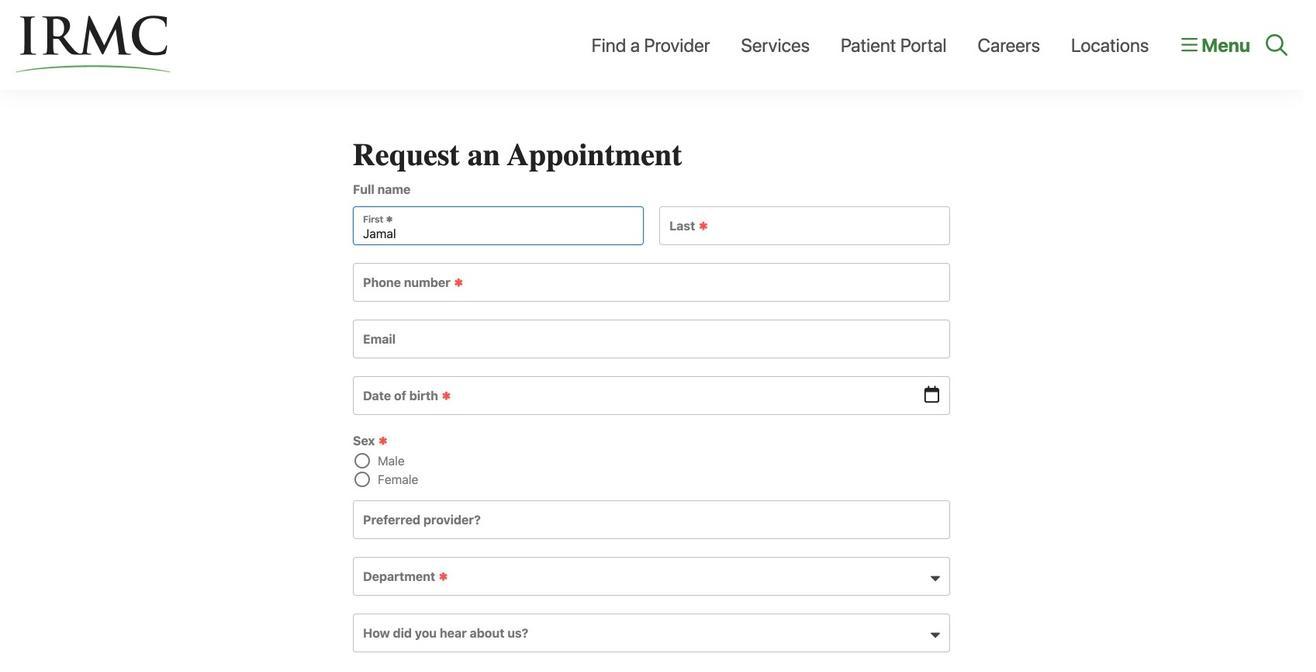 Task type: locate. For each thing, give the bounding box(es) containing it.
None text field
[[363, 276, 940, 301]]

search image
[[1266, 34, 1288, 56]]

bars image
[[1182, 36, 1198, 54]]

None text field
[[363, 220, 634, 244], [669, 220, 940, 244], [363, 333, 940, 358], [363, 389, 940, 414], [363, 514, 940, 538], [363, 220, 634, 244], [669, 220, 940, 244], [363, 333, 940, 358], [363, 389, 940, 414], [363, 514, 940, 538]]



Task type: describe. For each thing, give the bounding box(es) containing it.
indiana regional medical center image
[[16, 16, 171, 73]]

calendar o image
[[924, 386, 939, 403]]



